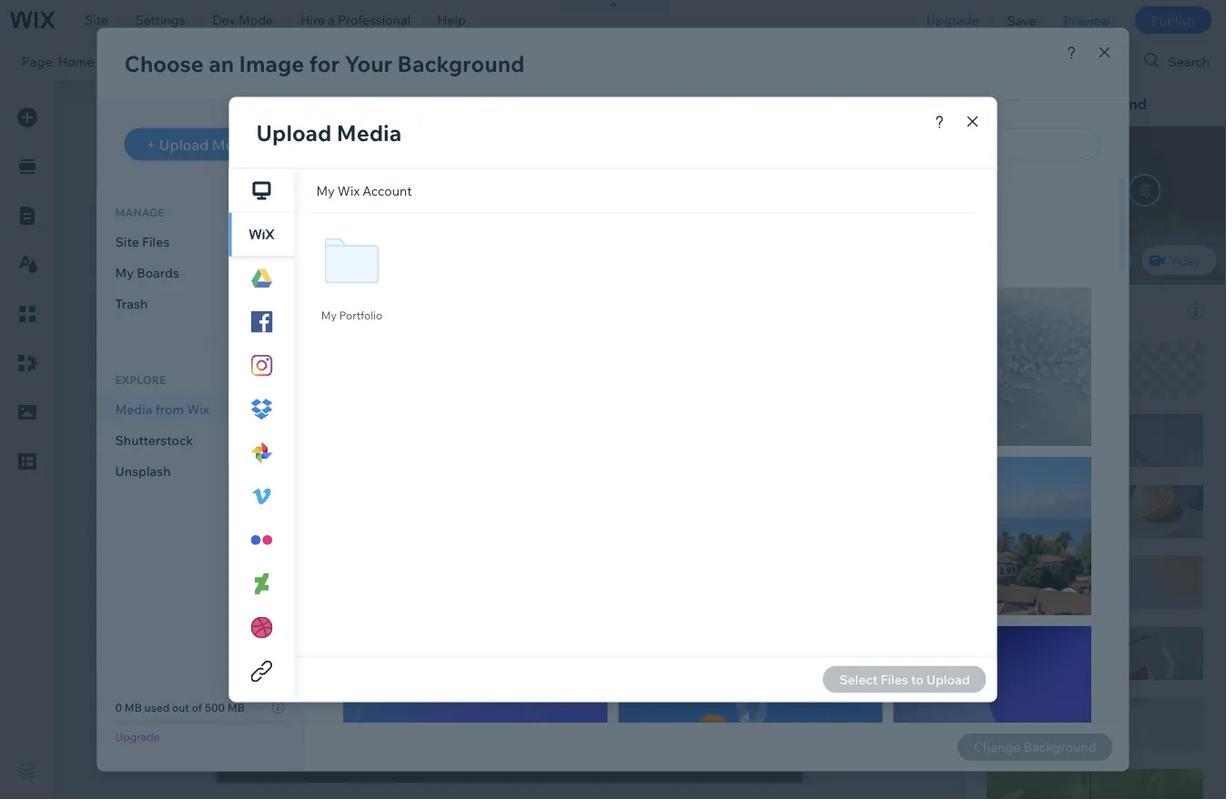 Task type: locate. For each thing, give the bounding box(es) containing it.
0 vertical spatial section background
[[1005, 95, 1147, 113]]

section background down tools button
[[1005, 95, 1147, 113]]

color
[[1002, 254, 1030, 267]]

dev
[[213, 12, 236, 28]]

button
[[986, 501, 1026, 517]]

0 horizontal spatial your
[[541, 53, 568, 69]]

your
[[541, 53, 568, 69], [1150, 424, 1180, 442]]

https://www.wix.com/mysite connect your domain
[[313, 53, 617, 69]]

paragraph
[[986, 299, 1048, 315]]

section background down content
[[986, 187, 1107, 203]]

save
[[1007, 12, 1036, 28]]

friends
[[1037, 446, 1087, 464]]

None text field
[[986, 523, 1150, 555]]

section down content
[[986, 187, 1032, 203]]

connect
[[488, 53, 538, 69]]

publish button
[[1135, 6, 1212, 34]]

selected
[[986, 303, 1039, 319]]

background down tools
[[1062, 95, 1147, 113]]

help
[[438, 12, 466, 28]]

tools
[[1081, 53, 1113, 69]]

background
[[1062, 95, 1147, 113], [1035, 187, 1107, 203]]

settings
[[135, 12, 185, 28]]

change
[[1118, 235, 1158, 249]]

section
[[1005, 95, 1059, 113], [986, 187, 1032, 203]]

1 horizontal spatial your
[[1150, 424, 1180, 442]]

change button
[[1106, 231, 1170, 253]]

mode
[[239, 12, 273, 28]]

quick
[[986, 95, 1027, 113]]

feed!
[[1125, 334, 1162, 352]]

content
[[1019, 142, 1068, 157]]

background down content
[[1035, 187, 1107, 203]]

save button
[[994, 0, 1050, 40]]

and
[[1043, 424, 1068, 442]]

toro's
[[1082, 334, 1121, 352]]

your right for
[[1150, 424, 1180, 442]]

treats and clothes for your furry friends
[[998, 424, 1180, 464]]

1 vertical spatial your
[[1150, 424, 1180, 442]]

section background
[[1005, 95, 1147, 113], [986, 187, 1107, 203]]

section up content
[[1005, 95, 1059, 113]]

for
[[1127, 424, 1146, 442]]

your inside treats and clothes for your furry friends
[[1150, 424, 1180, 442]]

your left "domain"
[[541, 53, 568, 69]]

backgrounds
[[1042, 303, 1119, 319]]



Task type: vqa. For each thing, say whether or not it's contained in the screenshot.
first GROTESK from the bottom
no



Task type: describe. For each thing, give the bounding box(es) containing it.
professional
[[338, 12, 410, 28]]

preview
[[1064, 12, 1111, 28]]

tools button
[[1043, 41, 1129, 81]]

0 vertical spatial your
[[541, 53, 568, 69]]

home
[[58, 53, 94, 69]]

selected backgrounds
[[986, 303, 1119, 319]]

preview button
[[1050, 0, 1124, 40]]

site
[[85, 12, 108, 28]]

domain
[[571, 53, 617, 69]]

1 vertical spatial section
[[986, 187, 1032, 203]]

treats
[[998, 424, 1040, 442]]

welcome to toro's feed!
[[998, 334, 1162, 352]]

welcome
[[998, 334, 1061, 352]]

layout
[[1154, 142, 1195, 157]]

to
[[1064, 334, 1078, 352]]

dev mode
[[213, 12, 273, 28]]

0 vertical spatial section
[[1005, 95, 1059, 113]]

0 vertical spatial background
[[1062, 95, 1147, 113]]

hire
[[300, 12, 325, 28]]

1 vertical spatial section background
[[986, 187, 1107, 203]]

edit
[[1031, 95, 1059, 113]]

hire a professional
[[300, 12, 410, 28]]

search button
[[1130, 41, 1226, 81]]

search
[[1168, 53, 1210, 69]]

quick edit
[[986, 95, 1059, 113]]

1 vertical spatial background
[[1035, 187, 1107, 203]]

title
[[986, 389, 1012, 405]]

upgrade
[[927, 12, 979, 28]]

image
[[1086, 254, 1118, 267]]

clothes
[[1072, 424, 1124, 442]]

video
[[1170, 254, 1200, 267]]

publish
[[1152, 12, 1195, 28]]

furry
[[998, 446, 1033, 464]]

a
[[328, 12, 335, 28]]

https://www.wix.com/mysite
[[313, 53, 479, 69]]



